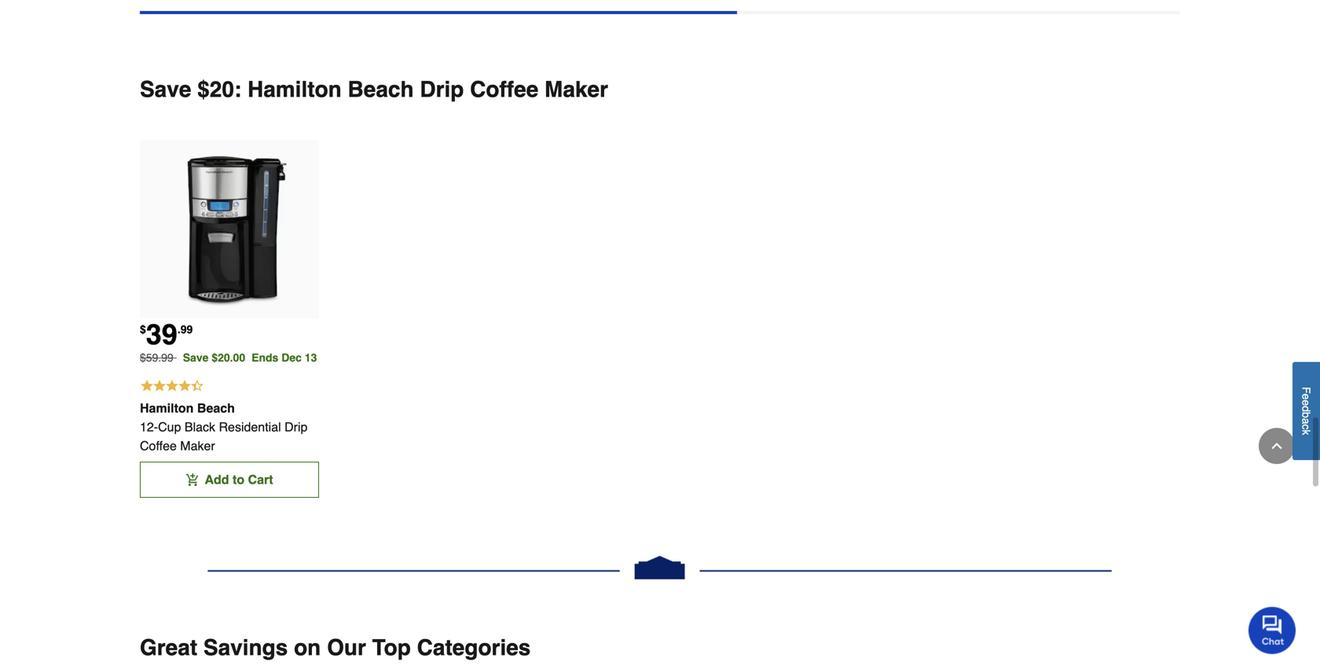 Task type: describe. For each thing, give the bounding box(es) containing it.
coffee inside the hamilton beach 12-cup black residential drip coffee maker
[[140, 439, 177, 454]]

$20:
[[197, 77, 241, 102]]

1 e from the top
[[1300, 394, 1313, 400]]

maker inside the hamilton beach 12-cup black residential drip coffee maker
[[180, 439, 215, 454]]

99
[[181, 323, 193, 336]]

add to cart button
[[140, 462, 319, 498]]

drip inside the hamilton beach 12-cup black residential drip coffee maker
[[285, 420, 308, 435]]

save $20.00 ends dec 13
[[183, 352, 317, 364]]

hamilton beach 12-cup black residential drip coffee maker
[[140, 401, 308, 454]]

black
[[185, 420, 215, 435]]

dec
[[282, 352, 302, 364]]

$ 39 . 99
[[140, 319, 193, 351]]

cup
[[158, 420, 181, 435]]

savings
[[204, 636, 288, 661]]

scroll to top element
[[1259, 428, 1295, 465]]

top
[[372, 636, 411, 661]]

0 vertical spatial coffee
[[470, 77, 539, 102]]

categories
[[417, 636, 531, 661]]

to
[[233, 473, 245, 487]]

chat invite button image
[[1249, 607, 1297, 655]]

save for save $20.00 ends dec 13
[[183, 352, 209, 364]]

13
[[305, 352, 317, 364]]

0 vertical spatial hamilton
[[248, 77, 342, 102]]

hamilton inside the hamilton beach 12-cup black residential drip coffee maker
[[140, 401, 194, 416]]



Task type: vqa. For each thing, say whether or not it's contained in the screenshot.
'chevron up' icon
yes



Task type: locate. For each thing, give the bounding box(es) containing it.
great
[[140, 636, 197, 661]]

0 horizontal spatial hamilton
[[140, 401, 194, 416]]

1 vertical spatial save
[[183, 352, 209, 364]]

39
[[146, 319, 178, 351]]

0 horizontal spatial drip
[[285, 420, 308, 435]]

0 vertical spatial drip
[[420, 77, 464, 102]]

1 vertical spatial beach
[[197, 401, 235, 416]]

drip
[[420, 77, 464, 102], [285, 420, 308, 435]]

beach
[[348, 77, 414, 102], [197, 401, 235, 416]]

.
[[178, 323, 181, 336]]

add to cart
[[205, 473, 273, 487]]

12-cup black residential drip coffee maker image
[[140, 140, 319, 319]]

d
[[1300, 406, 1313, 413]]

0 horizontal spatial coffee
[[140, 439, 177, 454]]

cart add image
[[186, 474, 198, 487]]

b
[[1300, 413, 1313, 419]]

cart
[[248, 473, 273, 487]]

1 vertical spatial hamilton
[[140, 401, 194, 416]]

k
[[1300, 430, 1313, 436]]

0 horizontal spatial maker
[[180, 439, 215, 454]]

1 horizontal spatial maker
[[545, 77, 608, 102]]

0 vertical spatial maker
[[545, 77, 608, 102]]

page divider image
[[140, 549, 1181, 589]]

hamilton up cup
[[140, 401, 194, 416]]

1 horizontal spatial beach
[[348, 77, 414, 102]]

f e e d b a c k
[[1300, 387, 1313, 436]]

save down 99
[[183, 352, 209, 364]]

e up b
[[1300, 400, 1313, 406]]

$
[[140, 323, 146, 336]]

save
[[140, 77, 191, 102], [183, 352, 209, 364]]

1 vertical spatial coffee
[[140, 439, 177, 454]]

1 horizontal spatial hamilton
[[248, 77, 342, 102]]

add
[[205, 473, 229, 487]]

residential
[[219, 420, 281, 435]]

beach inside the hamilton beach 12-cup black residential drip coffee maker
[[197, 401, 235, 416]]

$20.00
[[212, 352, 245, 364]]

2 e from the top
[[1300, 400, 1313, 406]]

1 vertical spatial maker
[[180, 439, 215, 454]]

save $20: hamilton beach drip coffee maker
[[140, 77, 608, 102]]

c
[[1300, 425, 1313, 430]]

on
[[294, 636, 321, 661]]

save left $20:
[[140, 77, 191, 102]]

scrollbar
[[140, 11, 737, 14]]

hamilton
[[248, 77, 342, 102], [140, 401, 194, 416]]

$59.99
[[140, 352, 174, 364]]

coffee
[[470, 77, 539, 102], [140, 439, 177, 454]]

our
[[327, 636, 366, 661]]

f
[[1300, 387, 1313, 394]]

a
[[1300, 419, 1313, 425]]

1 horizontal spatial coffee
[[470, 77, 539, 102]]

0 horizontal spatial beach
[[197, 401, 235, 416]]

12-
[[140, 420, 158, 435]]

maker
[[545, 77, 608, 102], [180, 439, 215, 454]]

ends
[[252, 352, 279, 364]]

f e e d b a c k button
[[1293, 362, 1320, 461]]

1 vertical spatial drip
[[285, 420, 308, 435]]

e up d
[[1300, 394, 1313, 400]]

save for save $20: hamilton beach drip coffee maker
[[140, 77, 191, 102]]

e
[[1300, 394, 1313, 400], [1300, 400, 1313, 406]]

chevron up image
[[1269, 439, 1285, 454]]

great savings on our top categories
[[140, 636, 531, 661]]

0 vertical spatial save
[[140, 77, 191, 102]]

0 vertical spatial beach
[[348, 77, 414, 102]]

1 horizontal spatial drip
[[420, 77, 464, 102]]

hamilton right $20:
[[248, 77, 342, 102]]



